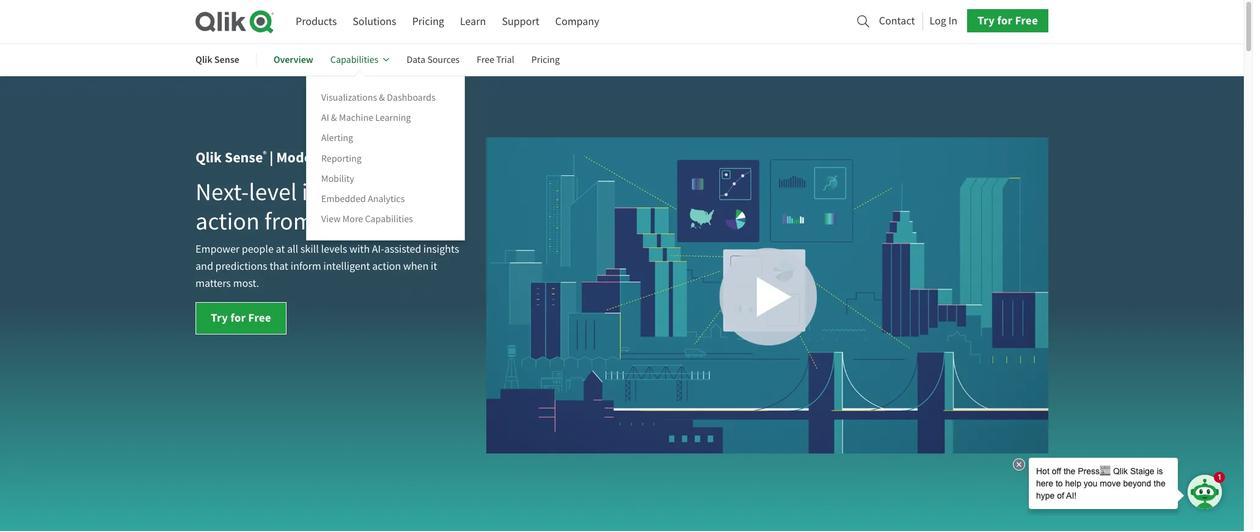 Task type: locate. For each thing, give the bounding box(es) containing it.
qlik main element
[[296, 9, 1049, 33]]

1 vertical spatial sense
[[225, 148, 263, 168]]

contact link
[[880, 11, 915, 31]]

1 vertical spatial and
[[196, 260, 213, 274]]

intelligent
[[324, 260, 370, 274]]

pricing link
[[412, 10, 444, 33], [532, 45, 560, 75]]

contact
[[880, 14, 915, 28]]

qlik sense ® | modern cloud analytics
[[196, 148, 429, 168]]

products
[[296, 15, 337, 29]]

& inside ai & machine learning link
[[331, 112, 337, 124]]

0 horizontal spatial try for free
[[211, 311, 271, 326]]

pricing up data sources link
[[412, 15, 444, 29]]

data
[[407, 54, 426, 66]]

embedded
[[321, 193, 366, 205]]

with
[[350, 243, 370, 257]]

pricing link up data sources link
[[412, 10, 444, 33]]

visualizations & dashboards
[[321, 92, 436, 104]]

pricing for top pricing link
[[412, 15, 444, 29]]

for inside qlik main element
[[998, 13, 1013, 28]]

1 horizontal spatial pricing
[[532, 54, 560, 66]]

most.
[[233, 277, 259, 291]]

pricing inside qlik main element
[[412, 15, 444, 29]]

1 vertical spatial try
[[211, 311, 228, 326]]

2 horizontal spatial free
[[1016, 13, 1039, 28]]

sense for qlik sense ® | modern cloud analytics
[[225, 148, 263, 168]]

0 horizontal spatial free
[[248, 311, 271, 326]]

at
[[276, 243, 285, 257]]

1 horizontal spatial free
[[477, 54, 495, 66]]

modern
[[277, 148, 326, 168]]

1 horizontal spatial &
[[379, 92, 385, 104]]

0 vertical spatial pricing
[[412, 15, 444, 29]]

sense left |
[[225, 148, 263, 168]]

1 vertical spatial for
[[231, 311, 246, 326]]

qlik
[[196, 53, 213, 66], [196, 148, 222, 168]]

in
[[949, 14, 958, 28]]

view more capabilities
[[321, 213, 413, 225]]

1 vertical spatial &
[[331, 112, 337, 124]]

your
[[318, 206, 365, 237]]

& for visualizations
[[379, 92, 385, 104]]

ai-
[[372, 243, 384, 257]]

analytics down learning
[[369, 148, 429, 168]]

1 horizontal spatial and
[[376, 177, 416, 208]]

1 vertical spatial action
[[372, 260, 401, 274]]

0 vertical spatial try
[[978, 13, 995, 28]]

for down most.
[[231, 311, 246, 326]]

reporting link
[[321, 152, 362, 165]]

company
[[556, 15, 600, 29]]

skill
[[301, 243, 319, 257]]

1 horizontal spatial try for free link
[[968, 9, 1049, 33]]

capabilities up ai-
[[365, 213, 413, 225]]

0 vertical spatial menu bar
[[296, 10, 600, 33]]

1 vertical spatial capabilities
[[365, 213, 413, 225]]

1 horizontal spatial try for free
[[978, 13, 1039, 28]]

for right in
[[998, 13, 1013, 28]]

and up view more capabilities link
[[376, 177, 416, 208]]

1 vertical spatial menu bar
[[196, 45, 577, 241]]

try for free link down most.
[[196, 303, 287, 335]]

®
[[263, 149, 267, 160]]

& right ai
[[331, 112, 337, 124]]

free
[[1016, 13, 1039, 28], [477, 54, 495, 66], [248, 311, 271, 326]]

and
[[376, 177, 416, 208], [196, 260, 213, 274]]

0 vertical spatial analytics
[[369, 148, 429, 168]]

all
[[287, 243, 298, 257]]

assisted
[[384, 243, 421, 257]]

0 horizontal spatial &
[[331, 112, 337, 124]]

menu bar containing qlik sense
[[196, 45, 577, 241]]

visualizations
[[321, 92, 377, 104]]

1 horizontal spatial for
[[998, 13, 1013, 28]]

mobility link
[[321, 172, 354, 186]]

try for free link right in
[[968, 9, 1049, 33]]

try
[[978, 13, 995, 28], [211, 311, 228, 326]]

0 horizontal spatial action
[[196, 206, 260, 237]]

try for free down most.
[[211, 311, 271, 326]]

try for try for free link to the left
[[211, 311, 228, 326]]

learn
[[460, 15, 486, 29]]

cloud
[[329, 148, 367, 168]]

0 vertical spatial &
[[379, 92, 385, 104]]

try inside qlik main element
[[978, 13, 995, 28]]

insights
[[424, 243, 459, 257]]

pricing link right trial
[[532, 45, 560, 75]]

2 qlik from the top
[[196, 148, 222, 168]]

try right in
[[978, 13, 995, 28]]

sense down go to the home page. image
[[214, 53, 239, 66]]

0 vertical spatial sense
[[214, 53, 239, 66]]

dashboards
[[387, 92, 436, 104]]

1 vertical spatial qlik
[[196, 148, 222, 168]]

0 vertical spatial for
[[998, 13, 1013, 28]]

&
[[379, 92, 385, 104], [331, 112, 337, 124]]

1 horizontal spatial try
[[978, 13, 995, 28]]

log
[[930, 14, 947, 28]]

data sources link
[[407, 45, 460, 75]]

trial
[[497, 54, 515, 66]]

0 horizontal spatial try
[[211, 311, 228, 326]]

pricing right trial
[[532, 54, 560, 66]]

1 qlik from the top
[[196, 53, 213, 66]]

action
[[196, 206, 260, 237], [372, 260, 401, 274]]

1 vertical spatial pricing
[[532, 54, 560, 66]]

1 vertical spatial pricing link
[[532, 45, 560, 75]]

machine
[[339, 112, 374, 124]]

capabilities link
[[331, 45, 390, 75]]

log in link
[[930, 11, 958, 31]]

& inside visualizations & dashboards link
[[379, 92, 385, 104]]

try down matters
[[211, 311, 228, 326]]

& up learning
[[379, 92, 385, 104]]

more
[[343, 213, 363, 225]]

and up matters
[[196, 260, 213, 274]]

0 horizontal spatial pricing
[[412, 15, 444, 29]]

menu bar containing products
[[296, 10, 600, 33]]

0 horizontal spatial pricing link
[[412, 10, 444, 33]]

qlik for qlik sense
[[196, 53, 213, 66]]

matters
[[196, 277, 231, 291]]

0 vertical spatial qlik
[[196, 53, 213, 66]]

try for free link
[[968, 9, 1049, 33], [196, 303, 287, 335]]

menu bar
[[296, 10, 600, 33], [196, 45, 577, 241]]

0 vertical spatial capabilities
[[331, 54, 379, 66]]

sense
[[214, 53, 239, 66], [225, 148, 263, 168]]

action up empower
[[196, 206, 260, 237]]

capabilities
[[331, 54, 379, 66], [365, 213, 413, 225]]

try for free right in
[[978, 13, 1039, 28]]

1 vertical spatial free
[[477, 54, 495, 66]]

qlik up next-
[[196, 148, 222, 168]]

1 vertical spatial try for free link
[[196, 303, 287, 335]]

reporting
[[321, 153, 362, 165]]

try for free
[[978, 13, 1039, 28], [211, 311, 271, 326]]

capabilities up visualizations
[[331, 54, 379, 66]]

0 vertical spatial try for free
[[978, 13, 1039, 28]]

pricing
[[412, 15, 444, 29], [532, 54, 560, 66]]

0 vertical spatial and
[[376, 177, 416, 208]]

analytics
[[369, 148, 429, 168], [368, 193, 405, 205]]

analytics up the data
[[368, 193, 405, 205]]

insight
[[302, 177, 371, 208]]

0 vertical spatial try for free link
[[968, 9, 1049, 33]]

sense inside menu bar
[[214, 53, 239, 66]]

action down ai-
[[372, 260, 401, 274]]

view more capabilities link
[[321, 213, 413, 226]]

for
[[998, 13, 1013, 28], [231, 311, 246, 326]]

qlik sense
[[196, 53, 239, 66]]

0 horizontal spatial for
[[231, 311, 246, 326]]

qlik down go to the home page. image
[[196, 53, 213, 66]]

0 vertical spatial free
[[1016, 13, 1039, 28]]

1 vertical spatial analytics
[[368, 193, 405, 205]]

try for free inside qlik main element
[[978, 13, 1039, 28]]



Task type: vqa. For each thing, say whether or not it's contained in the screenshot.
"Cookie"
no



Task type: describe. For each thing, give the bounding box(es) containing it.
next-level insight and action from your data empower people at all skill levels with ai-assisted insights and predictions that inform intelligent action when it matters most.
[[196, 177, 459, 291]]

try for rightmost try for free link
[[978, 13, 995, 28]]

0 vertical spatial pricing link
[[412, 10, 444, 33]]

log in
[[930, 14, 958, 28]]

menu bar inside qlik main element
[[296, 10, 600, 33]]

free trial
[[477, 54, 515, 66]]

alerting link
[[321, 132, 353, 145]]

embedded analytics
[[321, 193, 405, 205]]

free trial link
[[477, 45, 515, 75]]

watch video: qlik sense image
[[487, 138, 1049, 454]]

ai & machine learning
[[321, 112, 411, 124]]

visualizations & dashboards link
[[321, 91, 436, 105]]

empower
[[196, 243, 240, 257]]

sources
[[428, 54, 460, 66]]

& for ai
[[331, 112, 337, 124]]

pricing for rightmost pricing link
[[532, 54, 560, 66]]

support
[[502, 15, 540, 29]]

1 vertical spatial try for free
[[211, 311, 271, 326]]

free inside qlik main element
[[1016, 13, 1039, 28]]

ai
[[321, 112, 329, 124]]

ai & machine learning link
[[321, 111, 411, 125]]

0 horizontal spatial try for free link
[[196, 303, 287, 335]]

from
[[265, 206, 313, 237]]

solutions link
[[353, 10, 397, 33]]

products link
[[296, 10, 337, 33]]

solutions
[[353, 15, 397, 29]]

qlik for qlik sense ® | modern cloud analytics
[[196, 148, 222, 168]]

embedded analytics link
[[321, 192, 405, 206]]

2 vertical spatial free
[[248, 311, 271, 326]]

learn link
[[460, 10, 486, 33]]

|
[[270, 148, 274, 168]]

capabilities menu
[[306, 76, 465, 241]]

1 horizontal spatial action
[[372, 260, 401, 274]]

sense for qlik sense
[[214, 53, 239, 66]]

levels
[[321, 243, 347, 257]]

level
[[249, 177, 297, 208]]

0 horizontal spatial and
[[196, 260, 213, 274]]

mobility
[[321, 173, 354, 185]]

next-
[[196, 177, 249, 208]]

qlik sense link
[[196, 45, 239, 75]]

view
[[321, 213, 341, 225]]

support link
[[502, 10, 540, 33]]

go to the home page. image
[[196, 10, 274, 34]]

1 horizontal spatial pricing link
[[532, 45, 560, 75]]

learning
[[375, 112, 411, 124]]

0 vertical spatial action
[[196, 206, 260, 237]]

free inside free trial link
[[477, 54, 495, 66]]

it
[[431, 260, 437, 274]]

company link
[[556, 10, 600, 33]]

data
[[370, 206, 415, 237]]

when
[[403, 260, 429, 274]]

people
[[242, 243, 274, 257]]

alerting
[[321, 132, 353, 145]]

analytics inside capabilities menu
[[368, 193, 405, 205]]

overview
[[274, 53, 313, 66]]

overview link
[[274, 45, 313, 75]]

data sources
[[407, 54, 460, 66]]

predictions
[[215, 260, 267, 274]]

capabilities inside menu
[[365, 213, 413, 225]]

inform
[[291, 260, 321, 274]]

that
[[270, 260, 288, 274]]



